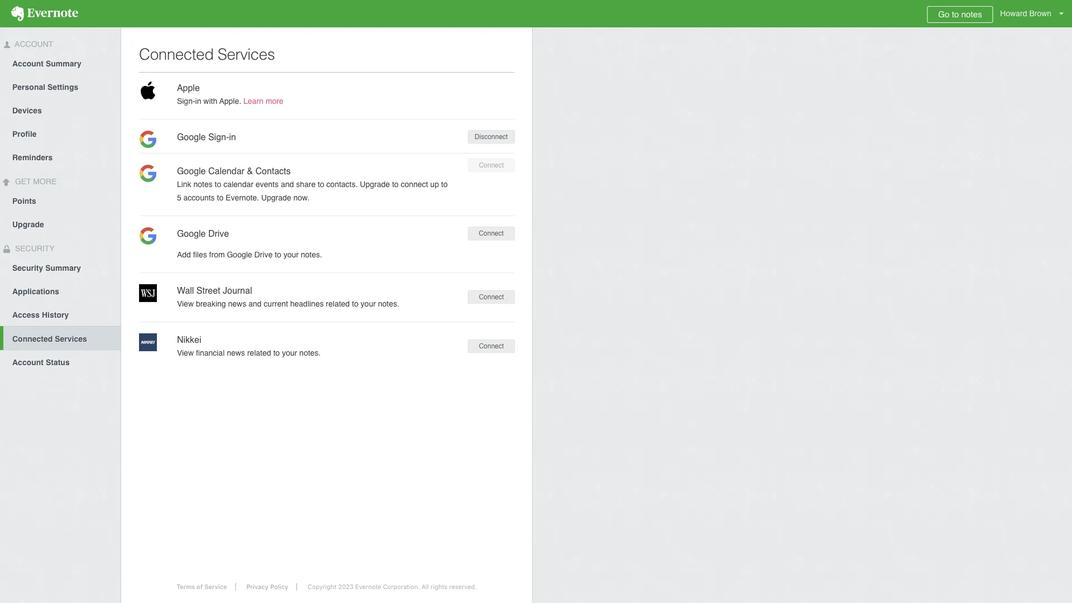 Task type: locate. For each thing, give the bounding box(es) containing it.
1 horizontal spatial in
[[229, 132, 236, 142]]

0 vertical spatial notes.
[[301, 250, 322, 259]]

calendar
[[224, 180, 254, 189]]

account for account status
[[12, 358, 44, 367]]

to inside nikkei view financial news related to your notes.
[[273, 349, 280, 357]]

to down "current"
[[273, 349, 280, 357]]

view down wall
[[177, 299, 194, 308]]

news right financial
[[227, 349, 245, 357]]

0 horizontal spatial drive
[[208, 228, 229, 239]]

google up link
[[177, 166, 206, 176]]

to right the up
[[441, 180, 448, 189]]

2 horizontal spatial upgrade
[[360, 180, 390, 189]]

to right "headlines"
[[352, 299, 359, 308]]

to down calendar
[[215, 180, 221, 189]]

sign- down apple
[[177, 97, 195, 106]]

services up account status link at the bottom left of page
[[55, 335, 87, 344]]

2 summary from the top
[[45, 264, 81, 273]]

applications
[[12, 287, 59, 296]]

0 vertical spatial services
[[218, 45, 275, 63]]

more
[[33, 177, 57, 186]]

view down the nikkei
[[177, 349, 194, 357]]

account status
[[12, 358, 70, 367]]

summary up applications link
[[45, 264, 81, 273]]

connected down access at the bottom left of page
[[12, 335, 53, 344]]

in for apple sign-in with apple. learn more
[[195, 97, 201, 106]]

account inside account summary link
[[12, 59, 44, 68]]

1 view from the top
[[177, 299, 194, 308]]

copyright
[[308, 583, 337, 591]]

google down with
[[177, 132, 206, 142]]

sign-
[[177, 97, 195, 106], [208, 132, 229, 142]]

to right go
[[952, 9, 959, 19]]

notes
[[962, 9, 982, 19], [194, 180, 213, 189]]

1 vertical spatial security
[[12, 264, 43, 273]]

account left status
[[12, 358, 44, 367]]

0 vertical spatial view
[[177, 299, 194, 308]]

1 vertical spatial news
[[227, 349, 245, 357]]

1 vertical spatial connected services
[[12, 335, 87, 344]]

connected services up apple
[[139, 45, 275, 63]]

google
[[177, 132, 206, 142], [177, 166, 206, 176], [177, 228, 206, 239], [227, 250, 252, 259]]

0 vertical spatial notes
[[962, 9, 982, 19]]

link
[[177, 180, 191, 189]]

in left with
[[195, 97, 201, 106]]

related right "headlines"
[[326, 299, 350, 308]]

evernote image
[[0, 6, 89, 21]]

0 vertical spatial in
[[195, 97, 201, 106]]

2 view from the top
[[177, 349, 194, 357]]

status
[[46, 358, 70, 367]]

0 vertical spatial connected
[[139, 45, 214, 63]]

1 vertical spatial sign-
[[208, 132, 229, 142]]

to right 'share'
[[318, 180, 324, 189]]

summary
[[46, 59, 81, 68], [45, 264, 81, 273]]

accounts
[[184, 193, 215, 202]]

connect
[[401, 180, 428, 189]]

1 horizontal spatial related
[[326, 299, 350, 308]]

nikkei view financial news related to your notes.
[[177, 335, 321, 357]]

services up apple sign-in with apple. learn more
[[218, 45, 275, 63]]

terms of service link
[[168, 583, 236, 591]]

apple
[[177, 83, 200, 93]]

news down journal on the top
[[228, 299, 246, 308]]

0 horizontal spatial connected services
[[12, 335, 87, 344]]

2023
[[338, 583, 354, 591]]

1 horizontal spatial sign-
[[208, 132, 229, 142]]

2 vertical spatial upgrade
[[12, 220, 44, 229]]

2 vertical spatial your
[[282, 349, 297, 357]]

0 horizontal spatial services
[[55, 335, 87, 344]]

1 vertical spatial related
[[247, 349, 271, 357]]

summary up personal settings link
[[46, 59, 81, 68]]

connected services down history
[[12, 335, 87, 344]]

security up applications
[[12, 264, 43, 273]]

connected services
[[139, 45, 275, 63], [12, 335, 87, 344]]

1 vertical spatial and
[[249, 299, 262, 308]]

notes. for add
[[301, 250, 322, 259]]

privacy policy link
[[238, 583, 297, 591]]

1 summary from the top
[[46, 59, 81, 68]]

upgrade inside upgrade link
[[12, 220, 44, 229]]

wall
[[177, 285, 194, 296]]

upgrade right contacts.
[[360, 180, 390, 189]]

account inside account status link
[[12, 358, 44, 367]]

apple.
[[219, 97, 241, 106]]

1 horizontal spatial and
[[281, 180, 294, 189]]

get more
[[13, 177, 57, 186]]

security up security summary
[[13, 244, 55, 253]]

1 vertical spatial upgrade
[[261, 193, 291, 202]]

connected up apple
[[139, 45, 214, 63]]

reminders
[[12, 153, 53, 162]]

calendar
[[208, 166, 245, 176]]

access history
[[12, 311, 69, 319]]

security summary link
[[0, 256, 121, 279]]

drive right from at the top left
[[254, 250, 273, 259]]

account summary link
[[0, 51, 121, 75]]

0 vertical spatial security
[[13, 244, 55, 253]]

and left "current"
[[249, 299, 262, 308]]

sign- inside apple sign-in with apple. learn more
[[177, 97, 195, 106]]

news
[[228, 299, 246, 308], [227, 349, 245, 357]]

contacts.
[[327, 180, 358, 189]]

go
[[939, 9, 950, 19]]

your inside nikkei view financial news related to your notes.
[[282, 349, 297, 357]]

to inside go to notes link
[[952, 9, 959, 19]]

and
[[281, 180, 294, 189], [249, 299, 262, 308]]

0 vertical spatial sign-
[[177, 97, 195, 106]]

howard brown
[[1001, 9, 1052, 18]]

privacy
[[247, 583, 269, 591]]

your
[[284, 250, 299, 259], [361, 299, 376, 308], [282, 349, 297, 357]]

and left 'share'
[[281, 180, 294, 189]]

0 horizontal spatial notes
[[194, 180, 213, 189]]

google up "add"
[[177, 228, 206, 239]]

to
[[952, 9, 959, 19], [215, 180, 221, 189], [318, 180, 324, 189], [392, 180, 399, 189], [441, 180, 448, 189], [217, 193, 224, 202], [275, 250, 281, 259], [352, 299, 359, 308], [273, 349, 280, 357]]

access
[[12, 311, 40, 319]]

notes.
[[301, 250, 322, 259], [378, 299, 399, 308], [299, 349, 321, 357]]

1 vertical spatial notes
[[194, 180, 213, 189]]

related inside nikkei view financial news related to your notes.
[[247, 349, 271, 357]]

events
[[256, 180, 279, 189]]

0 vertical spatial account
[[13, 40, 53, 49]]

0 vertical spatial and
[[281, 180, 294, 189]]

account up personal
[[12, 59, 44, 68]]

2 vertical spatial notes.
[[299, 349, 321, 357]]

0 horizontal spatial related
[[247, 349, 271, 357]]

1 vertical spatial drive
[[254, 250, 273, 259]]

apple sign-in with apple. learn more
[[177, 83, 284, 106]]

None submit
[[468, 130, 515, 144], [468, 158, 515, 172], [468, 227, 515, 240], [468, 290, 515, 304], [468, 339, 515, 353], [468, 130, 515, 144], [468, 158, 515, 172], [468, 227, 515, 240], [468, 290, 515, 304], [468, 339, 515, 353]]

connected
[[139, 45, 214, 63], [12, 335, 53, 344]]

now.
[[293, 193, 310, 202]]

in inside apple sign-in with apple. learn more
[[195, 97, 201, 106]]

0 vertical spatial your
[[284, 250, 299, 259]]

1 vertical spatial account
[[12, 59, 44, 68]]

1 horizontal spatial services
[[218, 45, 275, 63]]

nikkei
[[177, 335, 201, 345]]

drive
[[208, 228, 229, 239], [254, 250, 273, 259]]

1 horizontal spatial notes
[[962, 9, 982, 19]]

1 horizontal spatial connected services
[[139, 45, 275, 63]]

breaking
[[196, 299, 226, 308]]

personal
[[12, 83, 45, 92]]

1 vertical spatial notes.
[[378, 299, 399, 308]]

security
[[13, 244, 55, 253], [12, 264, 43, 273]]

services
[[218, 45, 275, 63], [55, 335, 87, 344]]

0 vertical spatial summary
[[46, 59, 81, 68]]

1 horizontal spatial upgrade
[[261, 193, 291, 202]]

devices link
[[0, 98, 121, 122]]

1 horizontal spatial drive
[[254, 250, 273, 259]]

google inside google calendar & contacts link notes to calendar events and share to contacts. upgrade to connect up to 5 accounts to evernote. upgrade now.
[[177, 166, 206, 176]]

upgrade
[[360, 180, 390, 189], [261, 193, 291, 202], [12, 220, 44, 229]]

view inside nikkei view financial news related to your notes.
[[177, 349, 194, 357]]

related right financial
[[247, 349, 271, 357]]

1 vertical spatial your
[[361, 299, 376, 308]]

and inside google calendar & contacts link notes to calendar events and share to contacts. upgrade to connect up to 5 accounts to evernote. upgrade now.
[[281, 180, 294, 189]]

go to notes link
[[928, 6, 993, 23]]

0 vertical spatial related
[[326, 299, 350, 308]]

security for security
[[13, 244, 55, 253]]

account
[[13, 40, 53, 49], [12, 59, 44, 68], [12, 358, 44, 367]]

notes right go
[[962, 9, 982, 19]]

in
[[195, 97, 201, 106], [229, 132, 236, 142]]

2 vertical spatial account
[[12, 358, 44, 367]]

sign- up calendar
[[208, 132, 229, 142]]

1 vertical spatial summary
[[45, 264, 81, 273]]

0 horizontal spatial and
[[249, 299, 262, 308]]

1 vertical spatial connected
[[12, 335, 53, 344]]

0 horizontal spatial sign-
[[177, 97, 195, 106]]

view
[[177, 299, 194, 308], [177, 349, 194, 357]]

1 vertical spatial view
[[177, 349, 194, 357]]

financial
[[196, 349, 225, 357]]

0 vertical spatial upgrade
[[360, 180, 390, 189]]

account up the account summary at the left
[[13, 40, 53, 49]]

drive up from at the top left
[[208, 228, 229, 239]]

google for google calendar & contacts link notes to calendar events and share to contacts. upgrade to connect up to 5 accounts to evernote. upgrade now.
[[177, 166, 206, 176]]

notes. inside nikkei view financial news related to your notes.
[[299, 349, 321, 357]]

corporation.
[[383, 583, 420, 591]]

more
[[266, 97, 284, 106]]

0 horizontal spatial upgrade
[[12, 220, 44, 229]]

add
[[177, 250, 191, 259]]

1 vertical spatial in
[[229, 132, 236, 142]]

howard brown link
[[998, 0, 1072, 27]]

upgrade down the points
[[12, 220, 44, 229]]

notes up accounts
[[194, 180, 213, 189]]

in up calendar
[[229, 132, 236, 142]]

personal settings
[[12, 83, 78, 92]]

to left connect
[[392, 180, 399, 189]]

upgrade down the events
[[261, 193, 291, 202]]

0 vertical spatial news
[[228, 299, 246, 308]]

0 horizontal spatial in
[[195, 97, 201, 106]]



Task type: vqa. For each thing, say whether or not it's contained in the screenshot.
the rightmost tab
no



Task type: describe. For each thing, give the bounding box(es) containing it.
evernote.
[[226, 193, 259, 202]]

applications link
[[0, 279, 121, 303]]

0 vertical spatial drive
[[208, 228, 229, 239]]

notes. for nikkei
[[299, 349, 321, 357]]

5
[[177, 193, 181, 202]]

security for security summary
[[12, 264, 43, 273]]

in for google sign-in
[[229, 132, 236, 142]]

personal settings link
[[0, 75, 121, 98]]

1 vertical spatial services
[[55, 335, 87, 344]]

profile link
[[0, 122, 121, 145]]

to up wall street journal view breaking news and current headlines related to your notes.
[[275, 250, 281, 259]]

rights
[[431, 583, 448, 591]]

0 horizontal spatial connected
[[12, 335, 53, 344]]

service
[[205, 583, 227, 591]]

google sign-in
[[177, 132, 236, 142]]

0 vertical spatial connected services
[[139, 45, 275, 63]]

get
[[15, 177, 31, 186]]

devices
[[12, 106, 42, 115]]

brown
[[1030, 9, 1052, 18]]

evernote link
[[0, 0, 89, 27]]

from
[[209, 250, 225, 259]]

and inside wall street journal view breaking news and current headlines related to your notes.
[[249, 299, 262, 308]]

learn more link
[[244, 97, 284, 106]]

files
[[193, 250, 207, 259]]

up
[[430, 180, 439, 189]]

copyright 2023 evernote corporation. all rights reserved.
[[308, 583, 477, 591]]

notes. inside wall street journal view breaking news and current headlines related to your notes.
[[378, 299, 399, 308]]

contacts
[[255, 166, 291, 176]]

news inside nikkei view financial news related to your notes.
[[227, 349, 245, 357]]

account for account summary
[[12, 59, 44, 68]]

notes inside google calendar & contacts link notes to calendar events and share to contacts. upgrade to connect up to 5 accounts to evernote. upgrade now.
[[194, 180, 213, 189]]

1 horizontal spatial connected
[[139, 45, 214, 63]]

google for google sign-in
[[177, 132, 206, 142]]

summary for account
[[46, 59, 81, 68]]

all
[[422, 583, 429, 591]]

security summary
[[12, 264, 81, 273]]

account summary
[[12, 59, 81, 68]]

howard
[[1001, 9, 1027, 18]]

wall street journal view breaking news and current headlines related to your notes.
[[177, 285, 399, 308]]

go to notes
[[939, 9, 982, 19]]

connected services link
[[3, 326, 121, 350]]

street
[[197, 285, 220, 296]]

your inside wall street journal view breaking news and current headlines related to your notes.
[[361, 299, 376, 308]]

google right from at the top left
[[227, 250, 252, 259]]

profile
[[12, 130, 37, 139]]

history
[[42, 311, 69, 319]]

headlines
[[290, 299, 324, 308]]

of
[[197, 583, 203, 591]]

google drive
[[177, 228, 229, 239]]

upgrade link
[[0, 212, 121, 236]]

reminders link
[[0, 145, 121, 169]]

your for add
[[284, 250, 299, 259]]

settings
[[47, 83, 78, 92]]

terms of service
[[177, 583, 227, 591]]

access history link
[[0, 303, 121, 326]]

policy
[[270, 583, 288, 591]]

view inside wall street journal view breaking news and current headlines related to your notes.
[[177, 299, 194, 308]]

learn
[[244, 97, 264, 106]]

account status link
[[0, 350, 121, 374]]

google calendar & contacts link notes to calendar events and share to contacts. upgrade to connect up to 5 accounts to evernote. upgrade now.
[[177, 166, 448, 202]]

current
[[264, 299, 288, 308]]

google for google drive
[[177, 228, 206, 239]]

to inside wall street journal view breaking news and current headlines related to your notes.
[[352, 299, 359, 308]]

sign- for apple
[[177, 97, 195, 106]]

add files from google drive to your notes.
[[177, 250, 322, 259]]

your for nikkei
[[282, 349, 297, 357]]

news inside wall street journal view breaking news and current headlines related to your notes.
[[228, 299, 246, 308]]

summary for security
[[45, 264, 81, 273]]

sign- for google
[[208, 132, 229, 142]]

reserved.
[[449, 583, 477, 591]]

share
[[296, 180, 316, 189]]

&
[[247, 166, 253, 176]]

account for account
[[13, 40, 53, 49]]

evernote
[[355, 583, 381, 591]]

with
[[204, 97, 217, 106]]

points link
[[0, 189, 121, 212]]

related inside wall street journal view breaking news and current headlines related to your notes.
[[326, 299, 350, 308]]

privacy policy
[[247, 583, 288, 591]]

to right accounts
[[217, 193, 224, 202]]

terms
[[177, 583, 195, 591]]

journal
[[223, 285, 252, 296]]

points
[[12, 197, 36, 206]]



